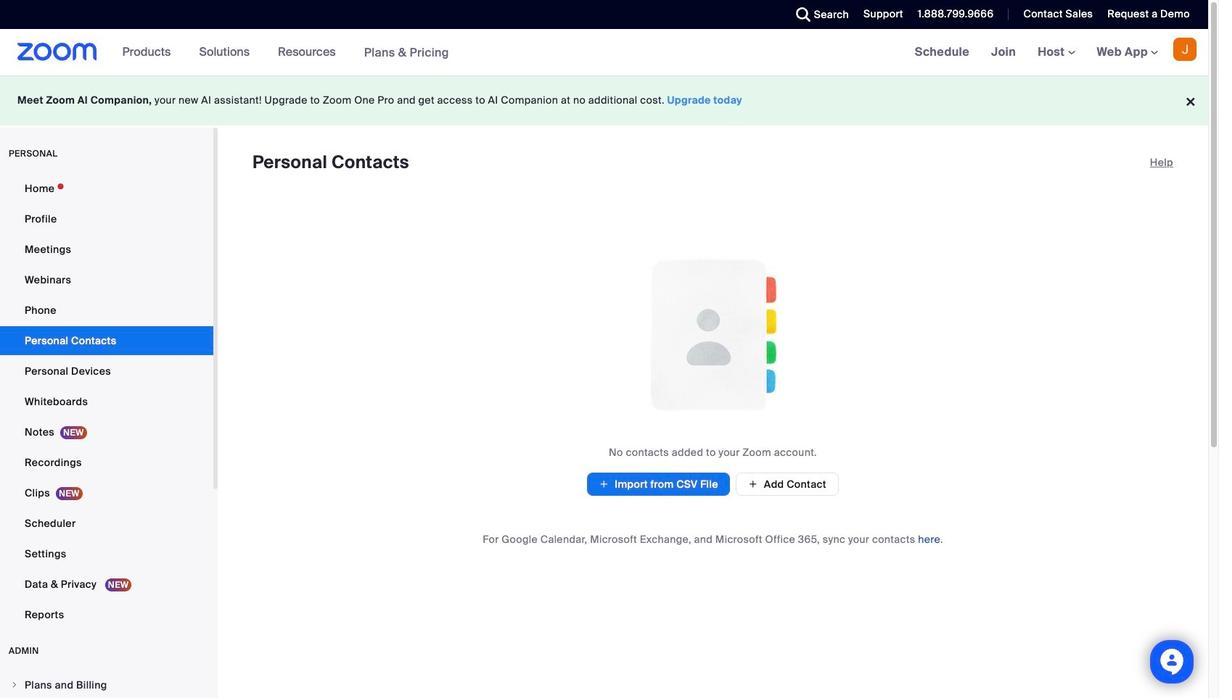 Task type: vqa. For each thing, say whether or not it's contained in the screenshot.
Zoom Logo
yes



Task type: describe. For each thing, give the bounding box(es) containing it.
add image
[[748, 478, 758, 491]]

personal menu menu
[[0, 174, 213, 631]]

profile picture image
[[1173, 38, 1197, 61]]

meetings navigation
[[904, 29, 1208, 76]]



Task type: locate. For each thing, give the bounding box(es) containing it.
menu item
[[0, 672, 213, 699]]

banner
[[0, 29, 1208, 76]]

zoom logo image
[[17, 43, 97, 61]]

right image
[[10, 681, 19, 690]]

footer
[[0, 75, 1208, 126]]

add image
[[599, 477, 609, 492]]

product information navigation
[[111, 29, 460, 76]]



